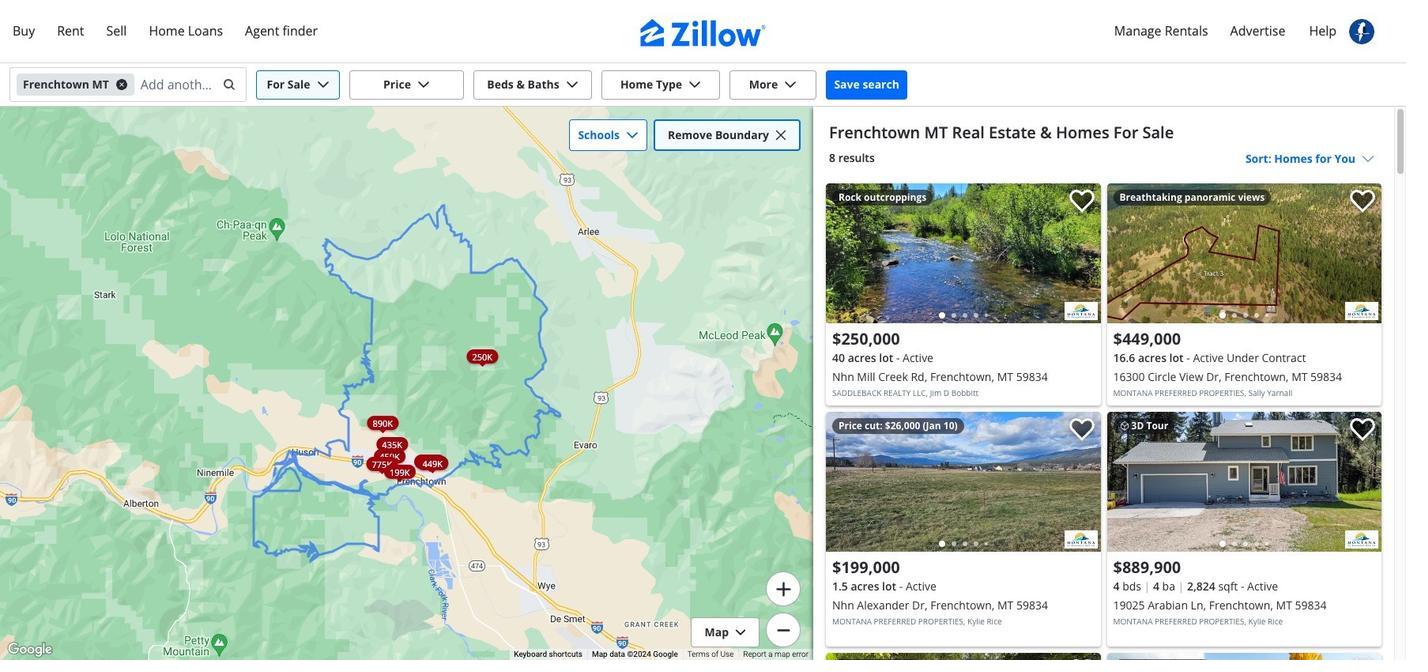 Task type: locate. For each thing, give the bounding box(es) containing it.
19025 arabian ln, frenchtown, mt 59834 image
[[1107, 412, 1382, 552], [1345, 530, 1379, 549]]

property images, use arrow keys to navigate, image 1 of 11 group
[[826, 183, 1101, 327]]

property images, use arrow keys to navigate, image 1 of 22 group
[[1107, 653, 1382, 660]]

16300 circle view dr, frenchtown, mt 59834 image
[[1345, 302, 1379, 320]]

main navigation
[[0, 0, 1406, 63]]

main content
[[813, 107, 1394, 660]]

nhn mill creek rd, frenchtown, mt 59834 image
[[1064, 302, 1098, 320]]

Add another location text field
[[141, 72, 213, 97]]

property images, use arrow keys to navigate, image 1 of 17 group
[[826, 412, 1101, 556]]

nhn mill creek rd, frenchtown, mt 59834 image
[[826, 183, 1101, 323]]

property images, use arrow keys to navigate, image 1 of 52 group
[[1107, 183, 1382, 327]]

16300 circle view dr, frenchtown, mt 59834 image
[[1107, 183, 1382, 323]]

remove tag image
[[115, 78, 128, 91]]



Task type: vqa. For each thing, say whether or not it's contained in the screenshot.
Apartment within the Santa Clara Apartment Homes | 100 Santa Louisa, Irvine, CA
no



Task type: describe. For each thing, give the bounding box(es) containing it.
zillow logo image
[[640, 19, 766, 47]]

map region
[[0, 34, 996, 660]]

google image
[[4, 639, 56, 660]]

nhn alexander dr, frenchtown, mt 59834 image
[[1064, 530, 1098, 549]]

filters element
[[0, 63, 1406, 107]]

your profile default icon image
[[1349, 19, 1375, 44]]

property images, use arrow keys to navigate, image 1 of 50 group
[[826, 653, 1101, 660]]

18505 felicia ln, frenchtown, mt 59834 image
[[1107, 653, 1382, 660]]

nhn alexander dr, frenchtown, mt 59834 image
[[826, 412, 1101, 552]]

clear field image
[[221, 78, 233, 91]]

15970 seminole dr, frenchtown, mt 59834 image
[[826, 653, 1101, 660]]

property images, use arrow keys to navigate, image 1 of 48 group
[[1107, 412, 1382, 556]]



